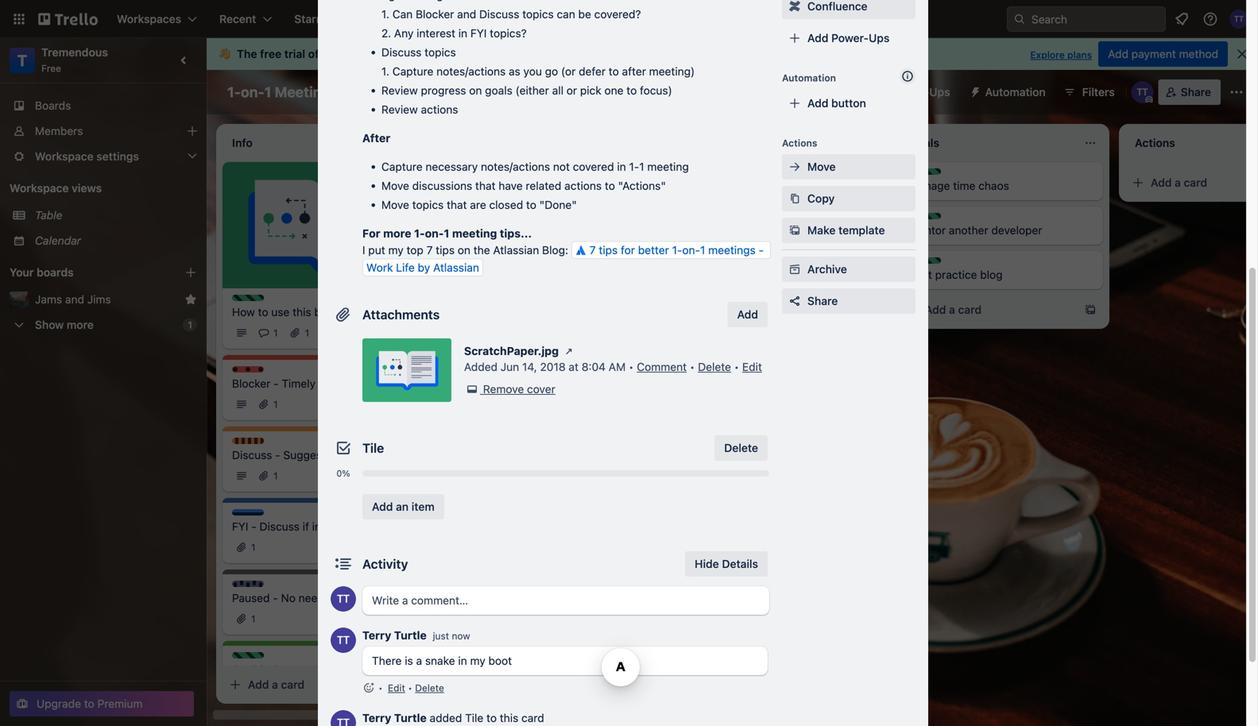 Task type: locate. For each thing, give the bounding box(es) containing it.
tremendous up free
[[41, 46, 108, 59]]

color: green, title: "goal" element down color: black, title: "paused" element
[[232, 653, 269, 665]]

terry turtle (terryturtle) image down payment
[[1132, 81, 1154, 103]]

developer
[[992, 224, 1043, 237]]

goals
[[485, 84, 513, 97], [538, 240, 565, 253]]

on inside can you please give feedback on the report?
[[840, 224, 853, 237]]

paused
[[248, 582, 282, 593], [232, 592, 270, 605]]

0 horizontal spatial color: red, title: "blocker" element
[[232, 367, 283, 378]]

create from template… image
[[859, 275, 871, 288], [633, 351, 646, 364]]

blog:
[[542, 244, 569, 257]]

terry turtle (terryturtle) image
[[1230, 10, 1249, 29], [1132, 81, 1154, 103]]

meeting down 'are'
[[452, 227, 497, 240]]

1 horizontal spatial tile
[[465, 712, 484, 725]]

1 horizontal spatial premium
[[322, 47, 370, 60]]

(#0)
[[383, 592, 405, 605]]

on- down the free at the left top of page
[[241, 83, 265, 101]]

team
[[481, 179, 506, 192]]

atlassian
[[493, 244, 539, 257], [433, 261, 479, 274]]

7 inside the 7 tips for better 1-on-1 meetings - work life by atlassian
[[590, 244, 596, 257]]

- inside fyi fyi - discuss if interested (#6)
[[251, 520, 257, 534]]

blocker the team is stuck on x, how can we move forward?
[[458, 169, 641, 208]]

sm image down actions
[[787, 159, 803, 175]]

workspace
[[10, 182, 69, 195]]

archive link
[[782, 257, 916, 282]]

cover
[[527, 383, 556, 396]]

the
[[586, 240, 602, 253], [684, 240, 700, 253], [474, 244, 490, 257]]

goal for goal
[[248, 654, 269, 665]]

button
[[832, 97, 867, 110]]

the inside the discuss i've drafted my goals for the next few months. any feedback?
[[586, 240, 602, 253]]

manage time chaos link
[[910, 178, 1094, 194]]

create from template… image right am
[[633, 351, 646, 364]]

1- right better
[[672, 244, 683, 257]]

terry turtle (terryturtle) image
[[331, 587, 356, 612], [331, 628, 356, 654], [331, 711, 356, 727]]

2 terry from the top
[[363, 712, 392, 725]]

0 horizontal spatial tips
[[436, 244, 455, 257]]

color: red, title: "blocker" element up "move"
[[458, 169, 509, 181]]

actions down covered
[[565, 179, 602, 192]]

sm image inside the automation button
[[963, 80, 986, 102]]

- inside paused paused - no need to discuss (#0)
[[273, 592, 278, 605]]

1 horizontal spatial 7
[[590, 244, 596, 257]]

delete link
[[698, 361, 732, 374], [715, 436, 768, 461], [415, 683, 444, 694]]

0 vertical spatial in
[[459, 27, 468, 40]]

sm image down added
[[464, 382, 480, 398]]

1 down how to use this board link
[[305, 328, 309, 339]]

your
[[10, 266, 34, 279]]

banner
[[207, 38, 1259, 70]]

calendar down table
[[35, 234, 81, 247]]

👋
[[219, 47, 231, 60]]

calendar down meeting)
[[647, 85, 693, 99]]

discuss down 2.
[[382, 46, 422, 59]]

0 horizontal spatial meeting
[[452, 227, 497, 240]]

1 horizontal spatial and
[[457, 8, 477, 21]]

1. can blocker and discuss topics can be covered? 2. any interest in fyi topics? discuss topics 1.  capture notes/actions as you go (or defer to after meeting) review progress on goals (either all or pick one to focus) review actions
[[382, 8, 695, 116]]

edit • delete
[[388, 683, 444, 694]]

automation inside button
[[986, 85, 1046, 99]]

need
[[299, 592, 324, 605]]

fyi inside 1. can blocker and discuss topics can be covered? 2. any interest in fyi topics? discuss topics 1.  capture notes/actions as you go (or defer to after meeting) review progress on goals (either all or pick one to focus) review actions
[[471, 27, 487, 40]]

starred icon image
[[184, 293, 197, 306]]

premium inside 'link'
[[97, 698, 143, 711]]

edit down add button
[[743, 361, 762, 374]]

discuss up topics? on the top of the page
[[480, 8, 520, 21]]

"actions"
[[618, 179, 666, 192]]

2 sm image from the top
[[787, 159, 803, 175]]

discuss inside fyi fyi - discuss if interested (#6)
[[260, 520, 300, 534]]

1 horizontal spatial tremendous
[[449, 47, 515, 60]]

to right upgrade at left
[[84, 698, 94, 711]]

the for next
[[586, 240, 602, 253]]

1 horizontal spatial that
[[476, 179, 496, 192]]

0 vertical spatial goals
[[485, 84, 513, 97]]

1 terry turtle (terryturtle) image from the top
[[331, 587, 356, 612]]

1 horizontal spatial edit
[[743, 361, 762, 374]]

share down method
[[1181, 85, 1212, 99]]

color: green, title: "goal" element
[[910, 169, 946, 181], [910, 213, 946, 225], [910, 258, 946, 270], [232, 295, 269, 307], [232, 653, 269, 665]]

3 terry turtle (terryturtle) image from the top
[[331, 711, 356, 727]]

goal inside goal manage time chaos
[[926, 169, 946, 181]]

you inside can you please give feedback on the report?
[[707, 224, 726, 237]]

turtle left the just
[[394, 629, 427, 642]]

0 vertical spatial delete link
[[698, 361, 732, 374]]

for inside the 7 tips for better 1-on-1 meetings - work life by atlassian
[[621, 244, 635, 257]]

1 vertical spatial in
[[617, 160, 626, 173]]

add button button
[[782, 91, 916, 116]]

upgrade to premium link
[[10, 692, 194, 717]]

color: orange, title: "discuss" element up color: blue, title: "fyi" element
[[232, 438, 284, 450]]

0 vertical spatial review
[[382, 84, 418, 97]]

0 horizontal spatial and
[[65, 293, 84, 306]]

1 turtle from the top
[[394, 629, 427, 642]]

1 vertical spatial calendar
[[35, 234, 81, 247]]

•
[[408, 683, 413, 694]]

edit
[[743, 361, 762, 374], [388, 683, 405, 694]]

calendar power-up
[[647, 85, 747, 99]]

review down ended
[[382, 84, 418, 97]]

1 tips from the left
[[436, 244, 455, 257]]

0 horizontal spatial the
[[237, 47, 257, 60]]

2 vertical spatial sm image
[[787, 223, 803, 239]]

0 vertical spatial premium
[[322, 47, 370, 60]]

0 horizontal spatial premium
[[97, 698, 143, 711]]

atlassian inside for more 1-on-1 meeting tips... i put my top 7 tips on the atlassian blog:
[[493, 244, 539, 257]]

can inside 1. can blocker and discuss topics can be covered? 2. any interest in fyi topics? discuss topics 1.  capture notes/actions as you go (or defer to after meeting) review progress on goals (either all or pick one to focus) review actions
[[557, 8, 576, 21]]

any inside 1. can blocker and discuss topics can be covered? 2. any interest in fyi topics? discuss topics 1.  capture notes/actions as you go (or defer to after meeting) review progress on goals (either all or pick one to focus) review actions
[[394, 27, 414, 40]]

goal for how
[[248, 296, 269, 307]]

drafted
[[479, 240, 517, 253]]

can inside can you please give feedback on the report?
[[684, 224, 704, 237]]

we
[[627, 179, 641, 192]]

on left x,
[[552, 179, 564, 192]]

0 vertical spatial on-
[[241, 83, 265, 101]]

color: red, title: "blocker" element for the team is stuck on x, how can we move forward?
[[458, 169, 509, 181]]

sm image for archive
[[787, 262, 803, 278]]

1- up we
[[629, 160, 640, 173]]

0 horizontal spatial the
[[474, 244, 490, 257]]

0 vertical spatial notes/actions
[[437, 65, 506, 78]]

0 horizontal spatial edit link
[[388, 683, 405, 694]]

sm image right give
[[787, 223, 803, 239]]

move
[[808, 160, 836, 173], [382, 179, 409, 192], [382, 198, 409, 212]]

fyi
[[471, 27, 487, 40], [248, 510, 263, 522], [232, 520, 248, 534]]

goal down color: black, title: "paused" element
[[248, 654, 269, 665]]

1 horizontal spatial can
[[684, 224, 704, 237]]

copy
[[808, 192, 835, 205]]

0 vertical spatial color: orange, title: "discuss" element
[[684, 169, 716, 175]]

share button down archive 'link'
[[782, 289, 916, 314]]

0 vertical spatial atlassian
[[493, 244, 539, 257]]

sm image inside copy link
[[787, 191, 803, 207]]

color: orange, title: "discuss" element for discuss - suggested topic (#3)
[[232, 438, 284, 450]]

sm image for copy
[[787, 191, 803, 207]]

0 horizontal spatial create from template… image
[[633, 351, 646, 364]]

to inside goal how to use this board
[[258, 306, 268, 319]]

sm image right power-ups
[[963, 80, 986, 102]]

0 vertical spatial sm image
[[787, 0, 803, 14]]

goal inside goal how to use this board
[[248, 296, 269, 307]]

can up report?
[[684, 224, 704, 237]]

1- inside text field
[[227, 83, 241, 101]]

on- inside for more 1-on-1 meeting tips... i put my top 7 tips on the atlassian blog:
[[425, 227, 444, 240]]

free
[[41, 63, 61, 74]]

color: orange, title: "discuss" element
[[684, 169, 716, 175], [458, 229, 510, 241], [232, 438, 284, 450]]

on right "progress"
[[469, 84, 482, 97]]

calendar inside calendar link
[[35, 234, 81, 247]]

in right snake
[[458, 655, 467, 668]]

1 horizontal spatial terry turtle (terryturtle) image
[[1230, 10, 1249, 29]]

on- left report?
[[683, 244, 701, 257]]

my left top at top left
[[388, 244, 404, 257]]

color: orange, title: "discuss" element for new training program
[[684, 169, 716, 175]]

1 horizontal spatial the
[[458, 179, 478, 192]]

terry
[[363, 629, 392, 642], [363, 712, 392, 725]]

terry up there
[[363, 629, 392, 642]]

you right as at the left top of page
[[524, 65, 542, 78]]

1 vertical spatial terry turtle (terryturtle) image
[[331, 628, 356, 654]]

1 vertical spatial ups
[[930, 85, 951, 99]]

capture down ended
[[393, 65, 434, 78]]

goal inside 'goal best practice blog'
[[926, 258, 946, 270]]

0 horizontal spatial on-
[[241, 83, 265, 101]]

calendar for calendar
[[35, 234, 81, 247]]

0 vertical spatial any
[[394, 27, 414, 40]]

goal for mentor
[[926, 214, 946, 225]]

1- up top at top left
[[414, 227, 425, 240]]

- inside discuss discuss - suggested topic (#3)
[[275, 449, 280, 462]]

sm image for remove cover
[[464, 382, 480, 398]]

goal for best
[[926, 258, 946, 270]]

1 horizontal spatial tips
[[599, 244, 618, 257]]

to left use
[[258, 306, 268, 319]]

defer
[[579, 65, 606, 78]]

for up feedback?
[[568, 240, 583, 253]]

meeting up "actions"
[[648, 160, 689, 173]]

any inside the discuss i've drafted my goals for the next few months. any feedback?
[[524, 256, 544, 269]]

blocker
[[416, 8, 454, 21], [474, 169, 509, 181], [248, 367, 283, 378], [232, 377, 271, 390]]

1 horizontal spatial meeting
[[648, 160, 689, 173]]

capture inside capture necessary notes/actions not covered in 1-1 meeting move discussions that have related actions to "actions" move topics that are closed to "done"
[[382, 160, 423, 173]]

color: black, title: "paused" element
[[232, 581, 282, 593]]

is right there
[[405, 655, 413, 668]]

move left discussions
[[382, 179, 409, 192]]

power- up confluence
[[832, 31, 869, 45]]

0 vertical spatial can
[[557, 8, 576, 21]]

any for interest
[[394, 27, 414, 40]]

0 horizontal spatial create from template… image
[[407, 679, 420, 692]]

1 vertical spatial share button
[[782, 289, 916, 314]]

one
[[605, 84, 624, 97]]

manage
[[910, 179, 951, 192]]

hide details link
[[686, 552, 768, 577]]

move link
[[782, 154, 916, 180]]

sm image left archive
[[787, 262, 803, 278]]

0 vertical spatial color: red, title: "blocker" element
[[458, 169, 509, 181]]

- for blocker - timely discussion (#4)
[[274, 377, 279, 390]]

terry for terry turtle added tile to this card
[[363, 712, 392, 725]]

you
[[524, 65, 542, 78], [707, 224, 726, 237]]

7 left the next at left top
[[590, 244, 596, 257]]

more for show
[[67, 318, 94, 332]]

the inside for more 1-on-1 meeting tips... i put my top 7 tips on the atlassian blog:
[[474, 244, 490, 257]]

my inside for more 1-on-1 meeting tips... i put my top 7 tips on the atlassian blog:
[[388, 244, 404, 257]]

1 up "actions"
[[640, 160, 645, 173]]

calendar inside "calendar power-up" link
[[647, 85, 693, 99]]

notes/actions up private
[[437, 65, 506, 78]]

upgrade to premium
[[37, 698, 143, 711]]

0 horizontal spatial share
[[808, 295, 838, 308]]

pick
[[580, 84, 602, 97]]

a
[[1175, 176, 1182, 189], [950, 303, 956, 316], [498, 351, 504, 364], [416, 655, 422, 668], [272, 679, 278, 692]]

private button
[[426, 80, 501, 105]]

topics inside capture necessary notes/actions not covered in 1-1 meeting move discussions that have related actions to "actions" move topics that are closed to "done"
[[412, 198, 444, 212]]

1 vertical spatial 1.
[[382, 65, 390, 78]]

share down archive
[[808, 295, 838, 308]]

0 horizontal spatial any
[[394, 27, 414, 40]]

0 horizontal spatial edit
[[388, 683, 405, 694]]

sm image for move
[[787, 159, 803, 175]]

ups left the automation button
[[930, 85, 951, 99]]

1 vertical spatial terry
[[363, 712, 392, 725]]

as
[[509, 65, 521, 78]]

1 inside the 7 tips for better 1-on-1 meetings - work life by atlassian
[[701, 244, 706, 257]]

0 vertical spatial tile
[[363, 441, 384, 456]]

add reaction image
[[363, 681, 375, 697]]

goal manage time chaos
[[910, 169, 1010, 192]]

0 vertical spatial automation
[[782, 72, 836, 83]]

more down jams and jims
[[67, 318, 94, 332]]

related
[[526, 179, 562, 192]]

0 horizontal spatial automation
[[782, 72, 836, 83]]

1 horizontal spatial for
[[568, 240, 583, 253]]

1 horizontal spatial color: orange, title: "discuss" element
[[458, 229, 510, 241]]

0 vertical spatial 1.
[[382, 8, 390, 21]]

sm image for automation
[[963, 80, 986, 102]]

topics down interest on the top left
[[425, 46, 456, 59]]

1 7 from the left
[[427, 244, 433, 257]]

terry turtle (terryturtle) image right 'open information menu' image
[[1230, 10, 1249, 29]]

7 right top at top left
[[427, 244, 433, 257]]

the inside blocker the team is stuck on x, how can we move forward?
[[458, 179, 478, 192]]

on inside 1. can blocker and discuss topics can be covered? 2. any interest in fyi topics? discuss topics 1.  capture notes/actions as you go (or defer to after meeting) review progress on goals (either all or pick one to focus) review actions
[[469, 84, 482, 97]]

on left the "drafted"
[[458, 244, 471, 257]]

1. down has
[[382, 65, 390, 78]]

up
[[732, 85, 747, 99]]

notes/actions inside 1. can blocker and discuss topics can be covered? 2. any interest in fyi topics? discuss topics 1.  capture notes/actions as you go (or defer to after meeting) review progress on goals (either all or pick one to focus) review actions
[[437, 65, 506, 78]]

add payment method button
[[1099, 41, 1229, 67]]

have
[[499, 179, 523, 192]]

2 tips from the left
[[599, 244, 618, 257]]

can left we
[[605, 179, 624, 192]]

1- down the wave 'image'
[[227, 83, 241, 101]]

1 inside text field
[[265, 83, 272, 101]]

color: red, title: "blocker" element down the how
[[232, 367, 283, 378]]

color: green, title: "goal" element down mentor
[[910, 258, 946, 270]]

sm image inside archive 'link'
[[787, 262, 803, 278]]

can left be
[[557, 8, 576, 21]]

in inside 1. can blocker and discuss topics can be covered? 2. any interest in fyi topics? discuss topics 1.  capture notes/actions as you go (or defer to after meeting) review progress on goals (either all or pick one to focus) review actions
[[459, 27, 468, 40]]

(#1)
[[259, 664, 279, 677]]

move up copy
[[808, 160, 836, 173]]

0 horizontal spatial can
[[393, 8, 413, 21]]

1 horizontal spatial this
[[500, 712, 519, 725]]

to inside 'link'
[[84, 698, 94, 711]]

your boards with 2 items element
[[10, 263, 161, 282]]

better
[[638, 244, 669, 257]]

0 vertical spatial more
[[383, 227, 412, 240]]

color: red, title: "blocker" element
[[458, 169, 509, 181], [232, 367, 283, 378]]

edit link down add button
[[743, 361, 762, 374]]

Write a comment text field
[[363, 587, 770, 615]]

power- for ups
[[832, 31, 869, 45]]

0 horizontal spatial is
[[405, 655, 413, 668]]

0 vertical spatial calendar
[[647, 85, 693, 99]]

0 horizontal spatial this
[[293, 306, 311, 319]]

move up put
[[382, 198, 409, 212]]

- left timely
[[274, 377, 279, 390]]

1 vertical spatial any
[[524, 256, 544, 269]]

if
[[303, 520, 309, 534]]

jams and jims
[[35, 293, 111, 306]]

1 terry from the top
[[363, 629, 392, 642]]

1 horizontal spatial create from template… image
[[1085, 304, 1097, 316]]

(either
[[516, 84, 549, 97]]

actions down "progress"
[[421, 103, 458, 116]]

turtle down •
[[394, 712, 427, 725]]

the inside banner
[[237, 47, 257, 60]]

0 vertical spatial share
[[1181, 85, 1212, 99]]

0 vertical spatial turtle
[[394, 629, 427, 642]]

edit for edit • delete
[[388, 683, 405, 694]]

color: green, title: "goal" element left use
[[232, 295, 269, 307]]

the for 👋
[[237, 47, 257, 60]]

in right interest on the top left
[[459, 27, 468, 40]]

sm image inside 'move' link
[[787, 159, 803, 175]]

sm image
[[963, 80, 986, 102], [787, 191, 803, 207], [787, 262, 803, 278], [561, 344, 577, 359], [464, 382, 480, 398]]

2018
[[540, 361, 566, 374]]

power- inside button
[[892, 85, 930, 99]]

item
[[412, 501, 435, 514]]

1 vertical spatial on-
[[425, 227, 444, 240]]

turtle for added
[[394, 712, 427, 725]]

snake
[[425, 655, 455, 668]]

0 vertical spatial meeting
[[648, 160, 689, 173]]

actions inside capture necessary notes/actions not covered in 1-1 meeting move discussions that have related actions to "actions" move topics that are closed to "done"
[[565, 179, 602, 192]]

2 turtle from the top
[[394, 712, 427, 725]]

tremendous down topics? on the top of the page
[[449, 47, 515, 60]]

2 review from the top
[[382, 103, 418, 116]]

is inside blocker the team is stuck on x, how can we move forward?
[[509, 179, 518, 192]]

go
[[545, 65, 558, 78]]

2 vertical spatial color: orange, title: "discuss" element
[[232, 438, 284, 450]]

the up "move"
[[458, 179, 478, 192]]

0 vertical spatial and
[[457, 8, 477, 21]]

1. up 2.
[[382, 8, 390, 21]]

0 horizontal spatial you
[[524, 65, 542, 78]]

tips inside the 7 tips for better 1-on-1 meetings - work life by atlassian
[[599, 244, 618, 257]]

0 vertical spatial capture
[[393, 65, 434, 78]]

power- for up
[[696, 85, 732, 99]]

2 horizontal spatial the
[[684, 240, 700, 253]]

color: blue, title: "fyi" element
[[232, 510, 264, 522]]

1 vertical spatial can
[[605, 179, 624, 192]]

1.
[[382, 8, 390, 21], [382, 65, 390, 78]]

1 horizontal spatial power-
[[832, 31, 869, 45]]

0 vertical spatial topics
[[523, 8, 554, 21]]

back to home image
[[38, 6, 98, 32]]

atlassian inside the 7 tips for better 1-on-1 meetings - work life by atlassian
[[433, 261, 479, 274]]

color: green, title: "goal" element left "time"
[[910, 169, 946, 181]]

0 vertical spatial the
[[237, 47, 257, 60]]

0 vertical spatial terry
[[363, 629, 392, 642]]

terry for terry turtle just now
[[363, 629, 392, 642]]

the inside can you please give feedback on the report?
[[684, 240, 700, 253]]

archive
[[808, 263, 848, 276]]

1 vertical spatial turtle
[[394, 712, 427, 725]]

terry down "add reaction" icon
[[363, 712, 392, 725]]

1 horizontal spatial any
[[524, 256, 544, 269]]

tips inside for more 1-on-1 meeting tips... i put my top 7 tips on the atlassian blog:
[[436, 244, 455, 257]]

1 vertical spatial you
[[707, 224, 726, 237]]

1-
[[227, 83, 241, 101], [629, 160, 640, 173], [414, 227, 425, 240], [672, 244, 683, 257]]

1 horizontal spatial more
[[383, 227, 412, 240]]

color: orange, title: "discuss" element down 'are'
[[458, 229, 510, 241]]

goal inside 'goal mentor another developer'
[[926, 214, 946, 225]]

atlassian down the tips...
[[493, 244, 539, 257]]

1 horizontal spatial share button
[[1159, 80, 1221, 105]]

1 vertical spatial color: red, title: "blocker" element
[[232, 367, 283, 378]]

sm image
[[787, 0, 803, 14], [787, 159, 803, 175], [787, 223, 803, 239]]

1 left meetings in the right of the page
[[701, 244, 706, 257]]

review
[[382, 84, 418, 97], [382, 103, 418, 116]]

share for left share button
[[808, 295, 838, 308]]

1 horizontal spatial calendar
[[647, 85, 693, 99]]

edit left •
[[388, 683, 405, 694]]

1 horizontal spatial atlassian
[[493, 244, 539, 257]]

on- left "i've"
[[425, 227, 444, 240]]

for more 1-on-1 meeting tips... i put my top 7 tips on the atlassian blog:
[[363, 227, 572, 257]]

of
[[308, 47, 319, 60]]

capture down the after
[[382, 160, 423, 173]]

more inside for more 1-on-1 meeting tips... i put my top 7 tips on the atlassian blog:
[[383, 227, 412, 240]]

this down boot
[[500, 712, 519, 725]]

ups inside button
[[930, 85, 951, 99]]

3 sm image from the top
[[787, 223, 803, 239]]

0 vertical spatial this
[[293, 306, 311, 319]]

goal left "time"
[[926, 169, 946, 181]]

- down please
[[759, 244, 764, 257]]

goal mentor another developer
[[910, 214, 1043, 237]]

color: green, title: "goal" element down manage
[[910, 213, 946, 225]]

sm image inside make template link
[[787, 223, 803, 239]]

create from template… image
[[1085, 304, 1097, 316], [407, 679, 420, 692]]

that up 'are'
[[476, 179, 496, 192]]

1 horizontal spatial the
[[586, 240, 602, 253]]

1 vertical spatial topics
[[425, 46, 456, 59]]

the for blocker
[[458, 179, 478, 192]]

add a card button
[[1126, 170, 1259, 196], [900, 297, 1078, 323], [448, 345, 627, 371], [223, 673, 401, 698]]

2 7 from the left
[[590, 244, 596, 257]]

blocker up interest on the top left
[[416, 8, 454, 21]]

1 vertical spatial this
[[500, 712, 519, 725]]

1 vertical spatial atlassian
[[433, 261, 479, 274]]

activity
[[363, 557, 408, 572]]

blocker blocker - timely discussion (#4)
[[232, 367, 398, 390]]

at
[[569, 361, 579, 374]]

blog
[[981, 268, 1003, 281]]

2 1. from the top
[[382, 65, 390, 78]]

- inside blocker blocker - timely discussion (#4)
[[274, 377, 279, 390]]

0 vertical spatial terry turtle (terryturtle) image
[[331, 587, 356, 612]]

discuss inside the discuss i've drafted my goals for the next few months. any feedback?
[[474, 230, 510, 241]]

- left no
[[273, 592, 278, 605]]

best practice blog link
[[910, 267, 1094, 283]]

color: green, title: "goal" element for manage time chaos
[[910, 169, 946, 181]]

actions inside 1. can blocker and discuss topics can be covered? 2. any interest in fyi topics? discuss topics 1.  capture notes/actions as you go (or defer to after meeting) review progress on goals (either all or pick one to focus) review actions
[[421, 103, 458, 116]]

mentor
[[910, 224, 946, 237]]

meetings
[[709, 244, 756, 257]]

automation down explore
[[986, 85, 1046, 99]]

1 horizontal spatial on-
[[425, 227, 444, 240]]

or
[[567, 84, 577, 97]]

(#6)
[[367, 520, 389, 534]]

is up forward?
[[509, 179, 518, 192]]

agenda
[[334, 83, 386, 101]]

1 down use
[[274, 328, 278, 339]]

that left 'are'
[[447, 198, 467, 212]]

color: orange, title: "discuss" element for i've drafted my goals for the next few months. any feedback?
[[458, 229, 510, 241]]

in inside capture necessary notes/actions not covered in 1-1 meeting move discussions that have related actions to "actions" move topics that are closed to "done"
[[617, 160, 626, 173]]

sm image for make template
[[787, 223, 803, 239]]

details
[[722, 558, 759, 571]]

share button down method
[[1159, 80, 1221, 105]]

1 horizontal spatial automation
[[986, 85, 1046, 99]]

0 horizontal spatial actions
[[421, 103, 458, 116]]

1 vertical spatial can
[[684, 224, 704, 237]]



Task type: vqa. For each thing, say whether or not it's contained in the screenshot.
sm icon inside Move 'link'
yes



Task type: describe. For each thing, give the bounding box(es) containing it.
1- inside for more 1-on-1 meeting tips... i put my top 7 tips on the atlassian blog:
[[414, 227, 425, 240]]

1 sm image from the top
[[787, 0, 803, 14]]

capture inside 1. can blocker and discuss topics can be covered? 2. any interest in fyi topics? discuss topics 1.  capture notes/actions as you go (or defer to after meeting) review progress on goals (either all or pick one to focus) review actions
[[393, 65, 434, 78]]

1 down color: black, title: "paused" element
[[251, 614, 256, 625]]

1 horizontal spatial create from template… image
[[859, 275, 871, 288]]

make template
[[808, 224, 885, 237]]

1 horizontal spatial edit link
[[743, 361, 762, 374]]

color: green, title: "goal" element for mentor another developer
[[910, 213, 946, 225]]

show menu image
[[1229, 84, 1245, 100]]

1- inside capture necessary notes/actions not covered in 1-1 meeting move discussions that have related actions to "actions" move topics that are closed to "done"
[[629, 160, 640, 173]]

1 vertical spatial delete
[[725, 442, 759, 455]]

for
[[363, 227, 381, 240]]

free
[[260, 47, 282, 60]]

"done"
[[540, 198, 577, 212]]

to right one
[[627, 84, 637, 97]]

make template link
[[782, 218, 916, 243]]

0 horizontal spatial share button
[[782, 289, 916, 314]]

color: red, title: "blocker" element for blocker - timely discussion (#4)
[[232, 367, 283, 378]]

color: green, title: "goal" element for goal (#1)
[[232, 653, 269, 665]]

discuss down timely
[[248, 439, 284, 450]]

after
[[622, 65, 646, 78]]

goals inside the discuss i've drafted my goals for the next few months. any feedback?
[[538, 240, 565, 253]]

1 review from the top
[[382, 84, 418, 97]]

to up one
[[609, 65, 619, 78]]

1 vertical spatial create from template… image
[[407, 679, 420, 692]]

- for discuss - suggested topic (#3)
[[275, 449, 280, 462]]

on- inside the 7 tips for better 1-on-1 meetings - work life by atlassian
[[683, 244, 701, 257]]

closed
[[489, 198, 523, 212]]

stuck
[[521, 179, 549, 192]]

0 horizontal spatial terry turtle (terryturtle) image
[[1132, 81, 1154, 103]]

banner containing 👋
[[207, 38, 1259, 70]]

table link
[[35, 208, 197, 223]]

share for the top share button
[[1181, 85, 1212, 99]]

calendar power-up link
[[620, 80, 757, 105]]

fyi up color: black, title: "paused" element
[[232, 520, 248, 534]]

topics?
[[490, 27, 527, 40]]

goals inside 1. can blocker and discuss topics can be covered? 2. any interest in fyi topics? discuss topics 1.  capture notes/actions as you go (or defer to after meeting) review progress on goals (either all or pick one to focus) review actions
[[485, 84, 513, 97]]

turtle for just
[[394, 629, 427, 642]]

add an item button
[[363, 495, 444, 520]]

put
[[368, 244, 385, 257]]

blocker - timely discussion (#4) link
[[232, 376, 410, 392]]

tremendous free
[[41, 46, 108, 74]]

and inside 1. can blocker and discuss topics can be covered? 2. any interest in fyi topics? discuss topics 1.  capture notes/actions as you go (or defer to after meeting) review progress on goals (either all or pick one to focus) review actions
[[457, 8, 477, 21]]

customize views image
[[580, 84, 596, 100]]

report?
[[703, 240, 741, 253]]

0 vertical spatial delete
[[698, 361, 732, 374]]

on inside for more 1-on-1 meeting tips... i put my top 7 tips on the atlassian blog:
[[458, 244, 471, 257]]

automation button
[[963, 80, 1056, 105]]

search image
[[1014, 13, 1027, 25]]

0 horizontal spatial tile
[[363, 441, 384, 456]]

power-ups
[[892, 85, 951, 99]]

upgrade
[[37, 698, 81, 711]]

on inside blocker the team is stuck on x, how can we move forward?
[[552, 179, 564, 192]]

just
[[433, 631, 449, 642]]

2 vertical spatial in
[[458, 655, 467, 668]]

(#4)
[[376, 377, 398, 390]]

blocker inside 1. can blocker and discuss topics can be covered? 2. any interest in fyi topics? discuss topics 1.  capture notes/actions as you go (or defer to after meeting) review progress on goals (either all or pick one to focus) review actions
[[416, 8, 454, 21]]

blocker inside blocker the team is stuck on x, how can we move forward?
[[474, 169, 509, 181]]

tremendous link
[[41, 46, 108, 59]]

1 inside capture necessary notes/actions not covered in 1-1 meeting move discussions that have related actions to "actions" move topics that are closed to "done"
[[640, 160, 645, 173]]

7 tips for better 1-on-1 meetings - work life by atlassian button
[[363, 241, 771, 277]]

this inside goal how to use this board
[[293, 306, 311, 319]]

feedback?
[[547, 256, 600, 269]]

to down stuck in the left of the page
[[526, 198, 537, 212]]

sm image up at
[[561, 344, 577, 359]]

create
[[471, 12, 506, 25]]

fyi left if
[[248, 510, 263, 522]]

color: green, title: "goal" element for best practice blog
[[910, 258, 946, 270]]

practice
[[936, 268, 978, 281]]

training
[[710, 179, 748, 192]]

1 vertical spatial is
[[405, 655, 413, 668]]

added
[[430, 712, 462, 725]]

1 inside for more 1-on-1 meeting tips... i put my top 7 tips on the atlassian blog:
[[444, 227, 450, 240]]

0 vertical spatial move
[[808, 160, 836, 173]]

7 inside for more 1-on-1 meeting tips... i put my top 7 tips on the atlassian blog:
[[427, 244, 433, 257]]

goal how to use this board
[[232, 296, 344, 319]]

1 vertical spatial delete link
[[715, 436, 768, 461]]

capture necessary notes/actions not covered in 1-1 meeting move discussions that have related actions to "actions" move topics that are closed to "done"
[[382, 160, 689, 212]]

👋 the free trial of premium has ended for tremendous
[[219, 47, 515, 60]]

attachments
[[363, 307, 440, 322]]

add button
[[728, 302, 768, 328]]

14,
[[522, 361, 537, 374]]

0 horizontal spatial that
[[447, 198, 467, 212]]

show
[[35, 318, 64, 332]]

1- inside the 7 tips for better 1-on-1 meetings - work life by atlassian
[[672, 244, 683, 257]]

2 vertical spatial delete link
[[415, 683, 444, 694]]

paused left no
[[232, 592, 270, 605]]

forward?
[[489, 195, 534, 208]]

8:04
[[582, 361, 606, 374]]

paused paused - no need to discuss (#0)
[[232, 582, 405, 605]]

any for feedback?
[[524, 256, 544, 269]]

0 notifications image
[[1173, 10, 1192, 29]]

you inside 1. can blocker and discuss topics can be covered? 2. any interest in fyi topics? discuss topics 1.  capture notes/actions as you go (or defer to after meeting) review progress on goals (either all or pick one to focus) review actions
[[524, 65, 542, 78]]

wave image
[[219, 47, 231, 61]]

comment
[[637, 361, 687, 374]]

1 vertical spatial move
[[382, 179, 409, 192]]

the for report?
[[684, 240, 700, 253]]

goal for manage
[[926, 169, 946, 181]]

discussions
[[412, 179, 472, 192]]

covered?
[[595, 8, 641, 21]]

0%
[[337, 469, 350, 479]]

now
[[452, 631, 470, 642]]

(#3)
[[371, 449, 393, 462]]

confluence
[[788, 85, 848, 99]]

mentor another developer link
[[910, 223, 1094, 239]]

am
[[609, 361, 626, 374]]

payment
[[1132, 47, 1177, 60]]

discuss - suggested topic (#3) link
[[232, 448, 410, 464]]

star or unstar board image
[[404, 86, 416, 99]]

1 down blocker blocker - timely discussion (#4)
[[274, 399, 278, 410]]

goal goal (#1)
[[232, 654, 279, 677]]

x,
[[568, 179, 578, 192]]

1 down color: blue, title: "fyi" element
[[251, 542, 256, 553]]

1 horizontal spatial my
[[470, 655, 486, 668]]

0 vertical spatial share button
[[1159, 80, 1221, 105]]

copy link
[[782, 186, 916, 212]]

2 vertical spatial delete
[[415, 683, 444, 694]]

add power-ups link
[[782, 25, 916, 51]]

private
[[455, 85, 491, 99]]

focus)
[[640, 84, 673, 97]]

2 vertical spatial move
[[382, 198, 409, 212]]

i've
[[458, 240, 476, 253]]

0 horizontal spatial ups
[[869, 31, 890, 45]]

0 horizontal spatial for
[[431, 47, 446, 60]]

ended
[[394, 47, 428, 60]]

open information menu image
[[1203, 11, 1219, 27]]

to inside paused paused - no need to discuss (#0)
[[327, 592, 338, 605]]

to right added
[[487, 712, 497, 725]]

i've drafted my goals for the next few months. any feedback? link
[[458, 239, 642, 270]]

just now link
[[433, 631, 470, 642]]

0 vertical spatial that
[[476, 179, 496, 192]]

confluence button
[[761, 80, 857, 105]]

primary element
[[0, 0, 1259, 38]]

goal left (#1)
[[232, 664, 256, 677]]

discuss i've drafted my goals for the next few months. any feedback?
[[458, 230, 627, 269]]

blocker down use
[[248, 367, 283, 378]]

blocker left timely
[[232, 377, 271, 390]]

1 vertical spatial create from template… image
[[633, 351, 646, 364]]

terry turtle (terryturtle) image inside primary element
[[1230, 10, 1249, 29]]

all
[[552, 84, 564, 97]]

your boards
[[10, 266, 74, 279]]

remove
[[483, 383, 524, 396]]

- for fyi - discuss if interested (#6)
[[251, 520, 257, 534]]

meeting inside for more 1-on-1 meeting tips... i put my top 7 tips on the atlassian blog:
[[452, 227, 497, 240]]

add button
[[808, 97, 867, 110]]

to right how in the left top of the page
[[605, 179, 615, 192]]

add payment method
[[1109, 47, 1219, 60]]

- inside the 7 tips for better 1-on-1 meetings - work life by atlassian
[[759, 244, 764, 257]]

- for paused - no need to discuss (#0)
[[273, 592, 278, 605]]

1 down starred icon
[[188, 320, 192, 331]]

calendar for calendar power-up
[[647, 85, 693, 99]]

premium inside banner
[[322, 47, 370, 60]]

can inside 1. can blocker and discuss topics can be covered? 2. any interest in fyi topics? discuss topics 1.  capture notes/actions as you go (or defer to after meeting) review progress on goals (either all or pick one to focus) review actions
[[393, 8, 413, 21]]

remove cover link
[[464, 382, 556, 398]]

for inside the discuss i've drafted my goals for the next few months. any feedback?
[[568, 240, 583, 253]]

interested
[[312, 520, 364, 534]]

1 1. from the top
[[382, 8, 390, 21]]

use
[[271, 306, 290, 319]]

paused left "need"
[[248, 582, 282, 593]]

power-ups button
[[861, 80, 960, 105]]

scratchpaper.jpg
[[464, 345, 559, 358]]

color: green, title: "goal" element for how to use this board
[[232, 295, 269, 307]]

2 terry turtle (terryturtle) image from the top
[[331, 628, 356, 654]]

can inside blocker the team is stuck on x, how can we move forward?
[[605, 179, 624, 192]]

hide details
[[695, 558, 759, 571]]

feedback
[[789, 224, 837, 237]]

discuss discuss - suggested topic (#3)
[[232, 439, 393, 462]]

months.
[[479, 256, 521, 269]]

and inside jams and jims link
[[65, 293, 84, 306]]

t link
[[10, 48, 35, 73]]

edit for edit
[[743, 361, 762, 374]]

please
[[729, 224, 762, 237]]

add an item
[[372, 501, 435, 514]]

can you please give feedback on the report?
[[684, 224, 853, 253]]

there is a snake in my boot
[[372, 655, 512, 668]]

discuss left suggested
[[232, 449, 272, 462]]

1 down discuss discuss - suggested topic (#3)
[[274, 471, 278, 482]]

new
[[684, 179, 707, 192]]

my inside the discuss i've drafted my goals for the next few months. any feedback?
[[520, 240, 535, 253]]

actions
[[782, 138, 818, 149]]

notes/actions inside capture necessary notes/actions not covered in 1-1 meeting move discussions that have related actions to "actions" move topics that are closed to "done"
[[481, 160, 550, 173]]

suggested
[[283, 449, 339, 462]]

meeting inside capture necessary notes/actions not covered in 1-1 meeting move discussions that have related actions to "actions" move topics that are closed to "done"
[[648, 160, 689, 173]]

add board image
[[184, 266, 197, 279]]

more for for
[[383, 227, 412, 240]]

Board name text field
[[219, 80, 394, 105]]

goal (#1) link
[[232, 662, 410, 678]]

0 horizontal spatial tremendous
[[41, 46, 108, 59]]

Search field
[[1027, 7, 1166, 31]]

another
[[949, 224, 989, 237]]

on- inside text field
[[241, 83, 265, 101]]



